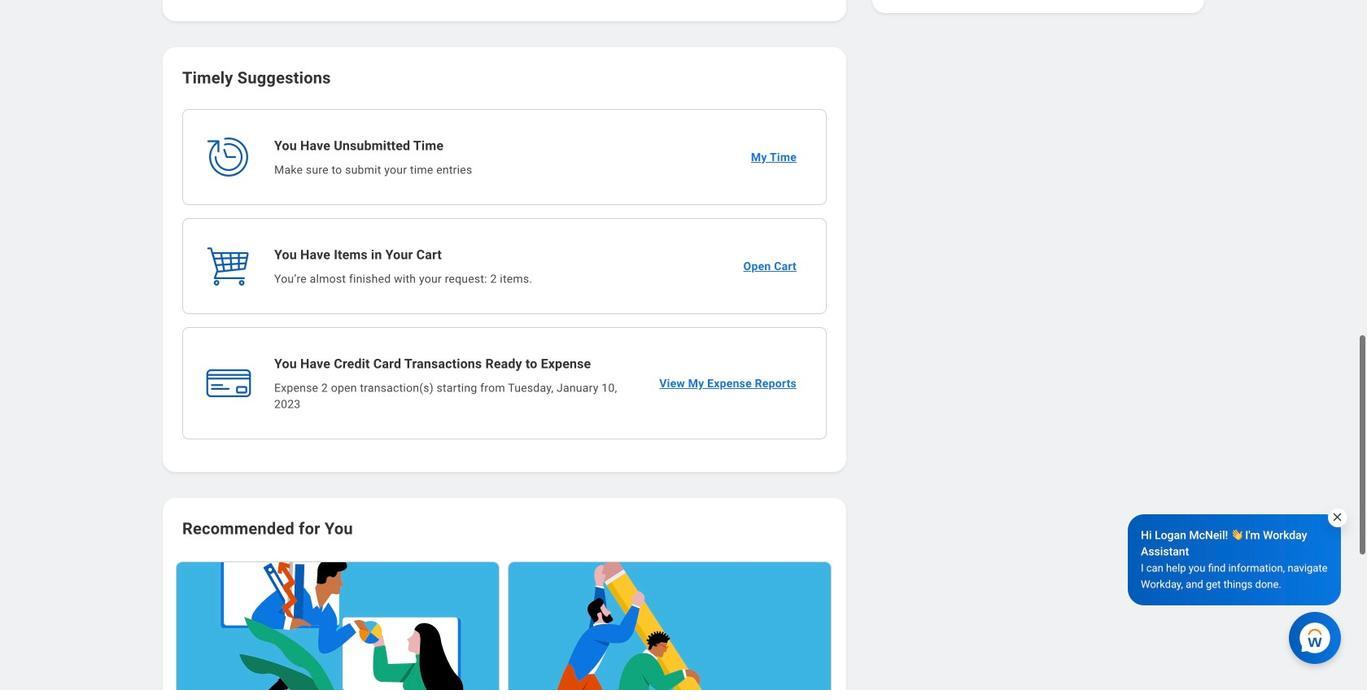 Task type: vqa. For each thing, say whether or not it's contained in the screenshot.
List
yes



Task type: locate. For each thing, give the bounding box(es) containing it.
list
[[176, 560, 833, 690]]



Task type: describe. For each thing, give the bounding box(es) containing it.
x image
[[1331, 511, 1344, 523]]



